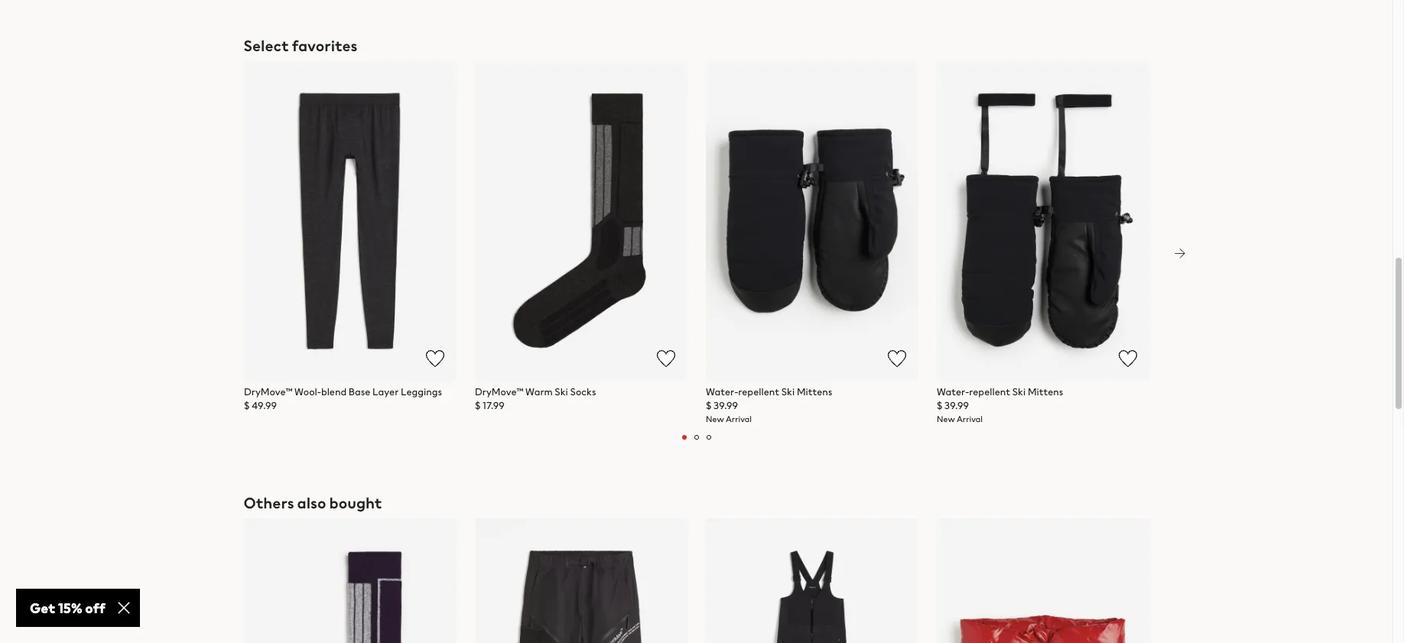 Task type: describe. For each thing, give the bounding box(es) containing it.
water-repellent ski mittens $ 39.99 new arrival for 2nd water-repellent ski mittens link
[[937, 384, 1063, 425]]

3 $ from the left
[[706, 398, 711, 413]]

drymove™ wool-blend base layer leggings link
[[244, 384, 456, 399]]

stormmove™ 2-layer ski bib pants image
[[706, 518, 918, 643]]

next image
[[1174, 247, 1186, 259]]

1 arrival from the left
[[725, 413, 752, 425]]

drymove™ warm ski socks link
[[475, 384, 687, 399]]

others also bought
[[244, 492, 382, 514]]

2 arrival from the left
[[956, 413, 982, 425]]

drymove™ wool-blend base layer leggings image
[[244, 61, 456, 380]]

leggings
[[400, 384, 442, 399]]

water-repellent ski mittens $ 39.99 new arrival for second water-repellent ski mittens link from right
[[706, 384, 832, 425]]

drymove™ for $ 49.99
[[244, 384, 292, 399]]

drymove™ warm ski socks $ 17.99
[[475, 384, 596, 413]]

49.99
[[251, 398, 277, 413]]

select
[[244, 34, 289, 56]]

2 water-repellent ski mittens link from the left
[[937, 384, 1149, 399]]

wool-
[[294, 384, 321, 399]]

2 mittens from the left
[[1027, 384, 1063, 399]]

1 water-repellent ski mittens link from the left
[[706, 384, 918, 399]]

favorites
[[292, 34, 358, 56]]

17.99
[[482, 398, 504, 413]]

39.99 for 2nd water-repellent ski mittens link
[[944, 398, 969, 413]]

ski for 2nd water-repellent ski mittens link
[[1012, 384, 1025, 399]]

39.99 for second water-repellent ski mittens link from right
[[713, 398, 738, 413]]

bought
[[329, 492, 382, 514]]

thermomove™ baggy ski pants image
[[475, 518, 687, 643]]

new for 2nd water-repellent ski mittens link
[[937, 413, 955, 425]]

repellent for second water-repellent ski mittens link from right
[[738, 384, 779, 399]]



Task type: locate. For each thing, give the bounding box(es) containing it.
1 $ from the left
[[244, 398, 249, 413]]

3 ski from the left
[[1012, 384, 1025, 399]]

1 horizontal spatial water-repellent ski mittens image
[[937, 61, 1149, 380]]

1 horizontal spatial repellent
[[969, 384, 1010, 399]]

2 repellent from the left
[[969, 384, 1010, 399]]

2 new from the left
[[937, 413, 955, 425]]

0 vertical spatial drymove™ warm ski socks image
[[475, 61, 687, 380]]

water- for second water-repellent ski mittens link from right
[[706, 384, 738, 399]]

2 39.99 from the left
[[944, 398, 969, 413]]

1 horizontal spatial 39.99
[[944, 398, 969, 413]]

2 water- from the left
[[937, 384, 969, 399]]

2 horizontal spatial ski
[[1012, 384, 1025, 399]]

0 horizontal spatial ski
[[554, 384, 568, 399]]

$
[[244, 398, 249, 413], [475, 398, 480, 413], [706, 398, 711, 413], [937, 398, 942, 413]]

1 horizontal spatial ski
[[781, 384, 794, 399]]

1 water- from the left
[[706, 384, 738, 399]]

0 horizontal spatial arrival
[[725, 413, 752, 425]]

2 water-repellent ski mittens $ 39.99 new arrival from the left
[[937, 384, 1063, 425]]

4 $ from the left
[[937, 398, 942, 413]]

drymove™ inside drymove™ warm ski socks $ 17.99
[[475, 384, 523, 399]]

water-repellent ski mittens image for 2nd water-repellent ski mittens link
[[937, 61, 1149, 380]]

2 drymove™ from the left
[[475, 384, 523, 399]]

water-repellent ski mittens image for second water-repellent ski mittens link from right
[[706, 61, 918, 380]]

1 horizontal spatial water-repellent ski mittens $ 39.99 new arrival
[[937, 384, 1063, 425]]

water- for 2nd water-repellent ski mittens link
[[937, 384, 969, 399]]

select favorites
[[244, 34, 358, 56]]

0 horizontal spatial repellent
[[738, 384, 779, 399]]

ski for second water-repellent ski mittens link from right
[[781, 384, 794, 399]]

water-repellent neck gaiter image
[[937, 518, 1149, 643]]

1 repellent from the left
[[738, 384, 779, 399]]

1 horizontal spatial arrival
[[956, 413, 982, 425]]

1 new from the left
[[706, 413, 724, 425]]

39.99
[[713, 398, 738, 413], [944, 398, 969, 413]]

new for second water-repellent ski mittens link from right
[[706, 413, 724, 425]]

also
[[297, 492, 326, 514]]

1 horizontal spatial new
[[937, 413, 955, 425]]

0 horizontal spatial 39.99
[[713, 398, 738, 413]]

0 horizontal spatial water-
[[706, 384, 738, 399]]

base
[[348, 384, 370, 399]]

0 horizontal spatial drymove™ warm ski socks image
[[244, 518, 456, 643]]

warm
[[525, 384, 552, 399]]

others
[[244, 492, 294, 514]]

$ inside drymove™ wool-blend base layer leggings $ 49.99
[[244, 398, 249, 413]]

water-
[[706, 384, 738, 399], [937, 384, 969, 399]]

water-repellent ski mittens image
[[706, 61, 918, 380], [937, 61, 1149, 380]]

drymove™ inside drymove™ wool-blend base layer leggings $ 49.99
[[244, 384, 292, 399]]

repellent
[[738, 384, 779, 399], [969, 384, 1010, 399]]

drymove™ wool-blend base layer leggings $ 49.99
[[244, 384, 442, 413]]

drymove™ left wool-
[[244, 384, 292, 399]]

1 horizontal spatial drymove™ warm ski socks image
[[475, 61, 687, 380]]

0 horizontal spatial water-repellent ski mittens image
[[706, 61, 918, 380]]

1 ski from the left
[[554, 384, 568, 399]]

0 horizontal spatial new
[[706, 413, 724, 425]]

1 horizontal spatial water-repellent ski mittens link
[[937, 384, 1149, 399]]

drymove™ for $ 17.99
[[475, 384, 523, 399]]

drymove™
[[244, 384, 292, 399], [475, 384, 523, 399]]

repellent for 2nd water-repellent ski mittens link
[[969, 384, 1010, 399]]

2 water-repellent ski mittens image from the left
[[937, 61, 1149, 380]]

ski inside drymove™ warm ski socks $ 17.99
[[554, 384, 568, 399]]

1 water-repellent ski mittens image from the left
[[706, 61, 918, 380]]

arrival
[[725, 413, 752, 425], [956, 413, 982, 425]]

0 horizontal spatial drymove™
[[244, 384, 292, 399]]

$ inside drymove™ warm ski socks $ 17.99
[[475, 398, 480, 413]]

layer
[[372, 384, 398, 399]]

mittens
[[796, 384, 832, 399], [1027, 384, 1063, 399]]

1 drymove™ from the left
[[244, 384, 292, 399]]

0 horizontal spatial water-repellent ski mittens link
[[706, 384, 918, 399]]

1 horizontal spatial mittens
[[1027, 384, 1063, 399]]

1 39.99 from the left
[[713, 398, 738, 413]]

drymove™ left the warm
[[475, 384, 523, 399]]

1 water-repellent ski mittens $ 39.99 new arrival from the left
[[706, 384, 832, 425]]

water-repellent ski mittens link
[[706, 384, 918, 399], [937, 384, 1149, 399]]

2 $ from the left
[[475, 398, 480, 413]]

water-repellent ski mittens $ 39.99 new arrival
[[706, 384, 832, 425], [937, 384, 1063, 425]]

1 horizontal spatial water-
[[937, 384, 969, 399]]

0 horizontal spatial water-repellent ski mittens $ 39.99 new arrival
[[706, 384, 832, 425]]

1 mittens from the left
[[796, 384, 832, 399]]

new
[[706, 413, 724, 425], [937, 413, 955, 425]]

drymove™ warm ski socks image
[[475, 61, 687, 380], [244, 518, 456, 643]]

0 horizontal spatial mittens
[[796, 384, 832, 399]]

2 ski from the left
[[781, 384, 794, 399]]

1 horizontal spatial drymove™
[[475, 384, 523, 399]]

ski
[[554, 384, 568, 399], [781, 384, 794, 399], [1012, 384, 1025, 399]]

socks
[[570, 384, 596, 399]]

1 vertical spatial drymove™ warm ski socks image
[[244, 518, 456, 643]]

blend
[[321, 384, 346, 399]]



Task type: vqa. For each thing, say whether or not it's contained in the screenshot.
Mittens to the left
yes



